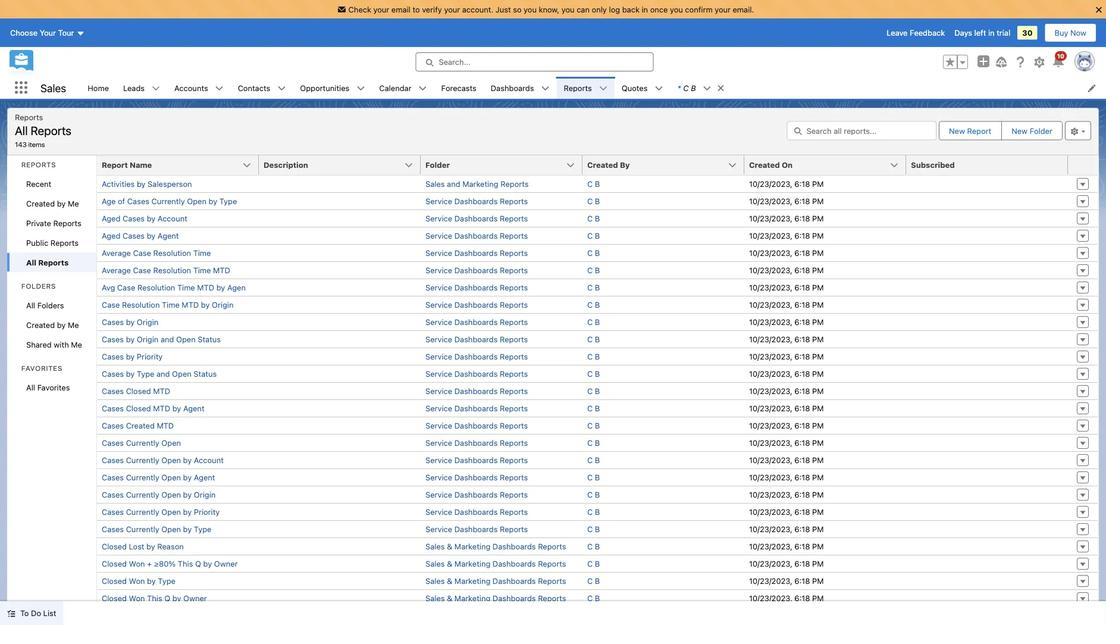 Task type: describe. For each thing, give the bounding box(es) containing it.
forecasts link
[[434, 77, 484, 99]]

1 you from the left
[[524, 5, 537, 14]]

tour
[[58, 28, 74, 37]]

by up private reports
[[57, 199, 66, 208]]

b for average case resolution time
[[595, 249, 600, 257]]

agen
[[227, 283, 246, 292]]

quotes link
[[615, 77, 655, 99]]

0 vertical spatial folder
[[1030, 126, 1053, 135]]

pm for cases by origin
[[813, 318, 824, 327]]

recent
[[26, 179, 51, 188]]

by up 'cases currently open by priority'
[[183, 490, 192, 499]]

to do list
[[20, 609, 56, 618]]

c b for cases currently open by origin
[[588, 490, 600, 499]]

search...
[[439, 57, 471, 66]]

all reports link
[[7, 252, 96, 272]]

by up average case resolution time
[[147, 231, 156, 240]]

cases by origin and open status link
[[102, 335, 221, 344]]

closed lost by reason
[[102, 542, 184, 551]]

buy
[[1055, 28, 1069, 37]]

open down 'salesperson'
[[187, 197, 207, 206]]

sales for closed won by type
[[426, 577, 445, 586]]

service dashboards reports for avg case resolution time mtd by agen
[[426, 283, 528, 292]]

created by me link for private
[[7, 193, 96, 213]]

service for aged cases by agent
[[426, 231, 453, 240]]

pm for cases by priority
[[813, 352, 824, 361]]

by up the reason
[[183, 525, 192, 534]]

home
[[88, 83, 109, 92]]

cases by origin link
[[102, 318, 159, 327]]

reports all reports 143 items
[[15, 113, 71, 148]]

accounts list item
[[167, 77, 231, 99]]

won for this
[[129, 594, 145, 603]]

cases currently open by account link
[[102, 456, 224, 465]]

mtd down cases closed mtd by agent
[[157, 421, 174, 430]]

dashboards for average case resolution time
[[455, 249, 498, 257]]

case resolution time mtd by origin
[[102, 300, 234, 309]]

service for cases by origin
[[426, 318, 453, 327]]

6:18 for closed won by type
[[795, 577, 811, 586]]

age of cases currently open by type link
[[102, 197, 237, 206]]

created up cases currently open
[[126, 421, 155, 430]]

cases currently open by agent link
[[102, 473, 215, 482]]

currently down 'salesperson'
[[152, 197, 185, 206]]

service dashboards reports link for average case resolution time mtd
[[426, 266, 528, 275]]

c b for closed won + ≥80% this q by owner
[[588, 559, 600, 568]]

10/23/2023, 6:18 pm for average case resolution time
[[750, 249, 824, 257]]

6:18 for cases currently open by type
[[795, 525, 811, 534]]

folder inside cell
[[426, 160, 450, 169]]

activities by salesperson link
[[102, 179, 192, 188]]

6:18 for average case resolution time
[[795, 249, 811, 257]]

all for all folders
[[26, 301, 35, 310]]

1 your from the left
[[374, 5, 390, 14]]

created on button
[[745, 155, 907, 174]]

recent link
[[7, 174, 96, 193]]

service for avg case resolution time mtd by agen
[[426, 283, 453, 292]]

accounts
[[174, 83, 208, 92]]

6:18 for closed won + ≥80% this q by owner
[[795, 559, 811, 568]]

closed for closed won + ≥80% this q by owner
[[102, 559, 127, 568]]

10/23/2023, 6:18 pm for cases currently open
[[750, 438, 824, 447]]

cases currently open by type
[[102, 525, 212, 534]]

service for average case resolution time
[[426, 249, 453, 257]]

type down ≥80%
[[158, 577, 176, 586]]

verify
[[422, 5, 442, 14]]

c b for cases by type and open status
[[588, 369, 600, 378]]

closed won by type
[[102, 577, 176, 586]]

6:18 for cases by origin and open status
[[795, 335, 811, 344]]

and for cases by origin and open status
[[161, 335, 174, 344]]

service for cases currently open by account
[[426, 456, 453, 465]]

actions image
[[1069, 155, 1098, 174]]

text default image for quotes
[[655, 84, 663, 93]]

6:18 for aged cases by agent
[[795, 231, 811, 240]]

currently for cases currently open by origin
[[126, 490, 159, 499]]

closed up cases created mtd
[[126, 404, 151, 413]]

cases by type and open status
[[102, 369, 217, 378]]

description
[[264, 160, 308, 169]]

by left the agen
[[217, 283, 225, 292]]

shared with me link
[[7, 335, 96, 354]]

origin up cases by origin and open status at the bottom left of the page
[[137, 318, 159, 327]]

by
[[620, 160, 630, 169]]

closed up cases closed mtd by agent link at the bottom left of page
[[126, 387, 151, 396]]

b for cases by origin and open status
[[595, 335, 600, 344]]

open for cases currently open by origin
[[162, 490, 181, 499]]

cases for cases closed mtd by agent
[[102, 404, 124, 413]]

so
[[513, 5, 522, 14]]

pm for cases currently open by origin
[[813, 490, 824, 499]]

c for cases created mtd
[[588, 421, 593, 430]]

10/23/2023, for age of cases currently open by type
[[750, 197, 793, 206]]

10/23/2023, for cases currently open
[[750, 438, 793, 447]]

2 your from the left
[[444, 5, 460, 14]]

report name cell
[[97, 155, 266, 176]]

1 vertical spatial favorites
[[37, 383, 70, 392]]

pm for cases closed mtd by agent
[[813, 404, 824, 413]]

pm for case resolution time mtd by origin
[[813, 300, 824, 309]]

0 vertical spatial owner
[[214, 559, 238, 568]]

text default image for reports
[[599, 84, 608, 93]]

service dashboards reports link for cases currently open by type
[[426, 525, 528, 534]]

by up aged cases by agent
[[147, 214, 156, 223]]

c b link for closed lost by reason
[[588, 542, 600, 551]]

folder cell
[[421, 155, 590, 176]]

text default image inside to do list button
[[7, 609, 15, 618]]

open down the case resolution time mtd by origin
[[176, 335, 196, 344]]

service dashboards reports for cases currently open by type
[[426, 525, 528, 534]]

service dashboards reports link for aged cases by account
[[426, 214, 528, 223]]

closed for closed lost by reason
[[102, 542, 127, 551]]

closed won this q by owner link
[[102, 594, 207, 603]]

shared with me
[[26, 340, 82, 349]]

b for closed won by type
[[595, 577, 600, 586]]

0 vertical spatial favorites
[[21, 364, 63, 372]]

closed won this q by owner
[[102, 594, 207, 603]]

average case resolution time mtd link
[[102, 266, 230, 275]]

calendar
[[379, 83, 412, 92]]

opportunities
[[300, 83, 350, 92]]

currently for cases currently open by priority
[[126, 508, 159, 516]]

3 your from the left
[[715, 5, 731, 14]]

email
[[392, 5, 411, 14]]

calendar link
[[372, 77, 419, 99]]

mtd up the agen
[[213, 266, 230, 275]]

1 text default image from the left
[[717, 84, 726, 92]]

service dashboards reports for cases by origin and open status
[[426, 335, 528, 344]]

pm for closed won by type
[[813, 577, 824, 586]]

10/23/2023, 6:18 pm for cases created mtd
[[750, 421, 824, 430]]

buy now button
[[1045, 23, 1097, 42]]

created left "by"
[[588, 160, 618, 169]]

cases created mtd link
[[102, 421, 174, 430]]

pm for cases created mtd
[[813, 421, 824, 430]]

1 vertical spatial priority
[[194, 508, 220, 516]]

3 you from the left
[[670, 5, 683, 14]]

sales & marketing dashboards reports link for closed won + ≥80% this q by owner
[[426, 559, 566, 568]]

report name
[[102, 160, 152, 169]]

c b link for cases by origin
[[588, 318, 600, 327]]

c b for cases created mtd
[[588, 421, 600, 430]]

can
[[577, 5, 590, 14]]

contacts link
[[231, 77, 278, 99]]

new folder button
[[1002, 121, 1063, 140]]

resolution up cases by origin
[[122, 300, 160, 309]]

c for avg case resolution time mtd by agen
[[588, 283, 593, 292]]

created by
[[588, 160, 630, 169]]

0 vertical spatial and
[[447, 179, 461, 188]]

by down cases by priority link
[[126, 369, 135, 378]]

time for average case resolution time
[[193, 249, 211, 257]]

new folder
[[1012, 126, 1053, 135]]

service dashboards reports for aged cases by agent
[[426, 231, 528, 240]]

c b link for activities by salesperson
[[588, 179, 600, 188]]

0 vertical spatial folders
[[21, 282, 56, 290]]

quotes
[[622, 83, 648, 92]]

1 horizontal spatial account
[[194, 456, 224, 465]]

new report button
[[940, 122, 1001, 140]]

pm for cases currently open by type
[[813, 525, 824, 534]]

average case resolution time
[[102, 249, 211, 257]]

6:18 for average case resolution time mtd
[[795, 266, 811, 275]]

≥80%
[[154, 559, 176, 568]]

service dashboards reports link for avg case resolution time mtd by agen
[[426, 283, 528, 292]]

c b link for closed won + ≥80% this q by owner
[[588, 559, 600, 568]]

& for closed won + ≥80% this q by owner
[[447, 559, 453, 568]]

cases by origin and open status
[[102, 335, 221, 344]]

origin up the cases by priority
[[137, 335, 159, 344]]

c b for closed lost by reason
[[588, 542, 600, 551]]

created by button
[[583, 155, 745, 174]]

won for +
[[129, 559, 145, 568]]

closed won + ≥80% this q by owner link
[[102, 559, 238, 568]]

by up cases currently open by agent link
[[183, 456, 192, 465]]

description cell
[[259, 155, 428, 176]]

to
[[413, 5, 420, 14]]

closed lost by reason link
[[102, 542, 184, 551]]

all folders
[[26, 301, 64, 310]]

10/23/2023, for cases by origin
[[750, 318, 793, 327]]

list containing home
[[81, 77, 1107, 99]]

origin down the agen
[[212, 300, 234, 309]]

accounts link
[[167, 77, 215, 99]]

service for case resolution time mtd by origin
[[426, 300, 453, 309]]

leads list item
[[116, 77, 167, 99]]

c b for cases currently open by account
[[588, 456, 600, 465]]

cases currently open by account
[[102, 456, 224, 465]]

c b for cases closed mtd
[[588, 387, 600, 396]]

6:18 for cases currently open by agent
[[795, 473, 811, 482]]

cases by priority
[[102, 352, 163, 361]]

0 horizontal spatial owner
[[183, 594, 207, 603]]

opportunities list item
[[293, 77, 372, 99]]

cases closed mtd link
[[102, 387, 170, 396]]

2 you from the left
[[562, 5, 575, 14]]

time down avg case resolution time mtd by agen link
[[162, 300, 180, 309]]

service for cases by origin and open status
[[426, 335, 453, 344]]

by down closed won + ≥80% this q by owner
[[173, 594, 181, 603]]

created on cell
[[745, 155, 914, 176]]

days
[[955, 28, 973, 37]]

c for cases closed mtd by agent
[[588, 404, 593, 413]]

sales & marketing dashboards reports link for closed won by type
[[426, 577, 566, 586]]

grid containing report name
[[97, 155, 1098, 625]]

+
[[147, 559, 152, 568]]

6:18 for case resolution time mtd by origin
[[795, 300, 811, 309]]

know,
[[539, 5, 560, 14]]

mtd up cases created mtd
[[153, 404, 170, 413]]

choose
[[10, 28, 38, 37]]

all for all reports
[[26, 258, 36, 267]]

cases for cases currently open
[[102, 438, 124, 447]]

by down report name 'cell' on the top left
[[209, 197, 217, 206]]

check
[[349, 5, 371, 14]]

1 vertical spatial q
[[165, 594, 170, 603]]

cases currently open by origin
[[102, 490, 216, 499]]

open down cases by origin and open status at the bottom left of the page
[[172, 369, 192, 378]]

search... button
[[416, 52, 654, 71]]

contacts list item
[[231, 77, 293, 99]]

type down report name 'cell' on the top left
[[220, 197, 237, 206]]

reason
[[157, 542, 184, 551]]

private reports
[[26, 218, 81, 227]]

report name button
[[97, 155, 259, 174]]

dashboards for average case resolution time mtd
[[455, 266, 498, 275]]

b for cases currently open by origin
[[595, 490, 600, 499]]

service dashboards reports link for cases closed mtd by agent
[[426, 404, 528, 413]]

aged cases by account link
[[102, 214, 187, 223]]

actions cell
[[1069, 155, 1098, 176]]

mtd down avg case resolution time mtd by agen link
[[182, 300, 199, 309]]

created left on
[[750, 160, 780, 169]]

all favorites
[[26, 383, 70, 392]]

b for cases currently open by agent
[[595, 473, 600, 482]]

cases closed mtd by agent link
[[102, 404, 205, 413]]

6:18 for closed won this q by owner
[[795, 594, 811, 603]]

report inside 'cell'
[[102, 160, 128, 169]]

1 vertical spatial in
[[989, 28, 995, 37]]

all inside reports all reports 143 items
[[15, 123, 28, 137]]

10/23/2023, 6:18 pm for closed won + ≥80% this q by owner
[[750, 559, 824, 568]]

case down avg at the left of the page
[[102, 300, 120, 309]]

6:18 for activities by salesperson
[[795, 179, 811, 188]]

dashboards list item
[[484, 77, 557, 99]]

forecasts
[[441, 83, 477, 92]]

cases closed mtd
[[102, 387, 170, 396]]

* c b
[[678, 83, 696, 92]]



Task type: locate. For each thing, give the bounding box(es) containing it.
c b link
[[588, 179, 600, 188], [588, 197, 600, 206], [588, 214, 600, 223], [588, 231, 600, 240], [588, 249, 600, 257], [588, 266, 600, 275], [588, 283, 600, 292], [588, 300, 600, 309], [588, 318, 600, 327], [588, 335, 600, 344], [588, 352, 600, 361], [588, 369, 600, 378], [588, 387, 600, 396], [588, 404, 600, 413], [588, 421, 600, 430], [588, 438, 600, 447], [588, 456, 600, 465], [588, 473, 600, 482], [588, 490, 600, 499], [588, 508, 600, 516], [588, 525, 600, 534], [588, 542, 600, 551], [588, 559, 600, 568], [588, 577, 600, 586], [588, 594, 600, 603]]

6 service dashboards reports link from the top
[[426, 283, 528, 292]]

3 c b from the top
[[588, 214, 600, 223]]

0 vertical spatial created by me link
[[7, 193, 96, 213]]

1 vertical spatial created by me
[[26, 320, 79, 329]]

new for new folder
[[1012, 126, 1028, 135]]

origin up cases currently open by priority link
[[194, 490, 216, 499]]

text default image left to
[[7, 609, 15, 618]]

b for cases by priority
[[595, 352, 600, 361]]

activities by salesperson
[[102, 179, 192, 188]]

2 aged from the top
[[102, 231, 120, 240]]

10/23/2023, for cases currently open by agent
[[750, 473, 793, 482]]

by down cases currently open by account link
[[183, 473, 192, 482]]

c inside list item
[[684, 83, 689, 92]]

dashboards for cases currently open by type
[[455, 525, 498, 534]]

25 c b link from the top
[[588, 594, 600, 603]]

cases created mtd
[[102, 421, 174, 430]]

11 pm from the top
[[813, 352, 824, 361]]

mtd down cases by type and open status
[[153, 387, 170, 396]]

now
[[1071, 28, 1087, 37]]

home link
[[81, 77, 116, 99]]

closed up closed won this q by owner
[[102, 577, 127, 586]]

case down aged cases by agent
[[133, 249, 151, 257]]

text default image inside calendar list item
[[419, 84, 427, 93]]

cases for cases currently open by account
[[102, 456, 124, 465]]

c b for aged cases by account
[[588, 214, 600, 223]]

contacts
[[238, 83, 270, 92]]

6:18 for cases currently open
[[795, 438, 811, 447]]

13 c b link from the top
[[588, 387, 600, 396]]

2 10/23/2023, 6:18 pm from the top
[[750, 197, 824, 206]]

14 6:18 from the top
[[795, 404, 811, 413]]

6 c b link from the top
[[588, 266, 600, 275]]

name
[[130, 160, 152, 169]]

10/23/2023, 6:18 pm for cases currently open by type
[[750, 525, 824, 534]]

2 service dashboards reports link from the top
[[426, 214, 528, 223]]

2 created by me from the top
[[26, 320, 79, 329]]

14 10/23/2023, from the top
[[750, 404, 793, 413]]

won down closed won by type link
[[129, 594, 145, 603]]

q right ≥80%
[[195, 559, 201, 568]]

4 text default image from the left
[[357, 84, 365, 93]]

all
[[15, 123, 28, 137], [26, 258, 36, 267], [26, 301, 35, 310], [26, 383, 35, 392]]

10/23/2023,
[[750, 179, 793, 188], [750, 197, 793, 206], [750, 214, 793, 223], [750, 231, 793, 240], [750, 249, 793, 257], [750, 266, 793, 275], [750, 283, 793, 292], [750, 300, 793, 309], [750, 318, 793, 327], [750, 335, 793, 344], [750, 352, 793, 361], [750, 369, 793, 378], [750, 387, 793, 396], [750, 404, 793, 413], [750, 421, 793, 430], [750, 438, 793, 447], [750, 456, 793, 465], [750, 473, 793, 482], [750, 490, 793, 499], [750, 508, 793, 516], [750, 525, 793, 534], [750, 542, 793, 551], [750, 559, 793, 568], [750, 577, 793, 586], [750, 594, 793, 603]]

0 vertical spatial me
[[68, 199, 79, 208]]

4 & from the top
[[447, 594, 453, 603]]

sales & marketing dashboards reports link for closed won this q by owner
[[426, 594, 566, 603]]

0 vertical spatial aged
[[102, 214, 120, 223]]

16 service dashboards reports link from the top
[[426, 456, 528, 465]]

currently up cases currently open by origin
[[126, 473, 159, 482]]

by right lost
[[146, 542, 155, 551]]

1 vertical spatial folders
[[37, 301, 64, 310]]

reports inside "link"
[[564, 83, 592, 92]]

type
[[220, 197, 237, 206], [137, 369, 154, 378], [194, 525, 212, 534], [158, 577, 176, 586]]

all down shared
[[26, 383, 35, 392]]

b inside list item
[[691, 83, 696, 92]]

1 horizontal spatial text default image
[[215, 84, 224, 93]]

8 service dashboards reports from the top
[[426, 318, 528, 327]]

2 vertical spatial me
[[71, 340, 82, 349]]

service dashboards reports for cases by priority
[[426, 352, 528, 361]]

currently up cases currently open by type
[[126, 508, 159, 516]]

c for cases by origin and open status
[[588, 335, 593, 344]]

1 vertical spatial and
[[161, 335, 174, 344]]

18 pm from the top
[[813, 473, 824, 482]]

10/23/2023, 6:18 pm
[[750, 179, 824, 188], [750, 197, 824, 206], [750, 214, 824, 223], [750, 231, 824, 240], [750, 249, 824, 257], [750, 266, 824, 275], [750, 283, 824, 292], [750, 300, 824, 309], [750, 318, 824, 327], [750, 335, 824, 344], [750, 352, 824, 361], [750, 369, 824, 378], [750, 387, 824, 396], [750, 404, 824, 413], [750, 421, 824, 430], [750, 438, 824, 447], [750, 456, 824, 465], [750, 473, 824, 482], [750, 490, 824, 499], [750, 508, 824, 516], [750, 525, 824, 534], [750, 542, 824, 551], [750, 559, 824, 568], [750, 577, 824, 586], [750, 594, 824, 603]]

c b link for cases currently open by agent
[[588, 473, 600, 482]]

c b link for cases by priority
[[588, 352, 600, 361]]

me
[[68, 199, 79, 208], [68, 320, 79, 329], [71, 340, 82, 349]]

0 vertical spatial q
[[195, 559, 201, 568]]

b for cases currently open by account
[[595, 456, 600, 465]]

4 10/23/2023, from the top
[[750, 231, 793, 240]]

in right back
[[642, 5, 648, 14]]

text default image inside reports list item
[[599, 84, 608, 93]]

c for cases by origin
[[588, 318, 593, 327]]

1 horizontal spatial report
[[968, 126, 992, 135]]

by up cases by type and open status link
[[126, 352, 135, 361]]

10/23/2023, 6:18 pm for cases currently open by agent
[[750, 473, 824, 482]]

0 vertical spatial status
[[198, 335, 221, 344]]

currently down cases currently open link
[[126, 456, 159, 465]]

2 won from the top
[[129, 577, 145, 586]]

dashboards for case resolution time mtd by origin
[[455, 300, 498, 309]]

closed won + ≥80% this q by owner
[[102, 559, 238, 568]]

6 6:18 from the top
[[795, 266, 811, 275]]

1 c b link from the top
[[588, 179, 600, 188]]

c b
[[588, 179, 600, 188], [588, 197, 600, 206], [588, 214, 600, 223], [588, 231, 600, 240], [588, 249, 600, 257], [588, 266, 600, 275], [588, 283, 600, 292], [588, 300, 600, 309], [588, 318, 600, 327], [588, 335, 600, 344], [588, 352, 600, 361], [588, 369, 600, 378], [588, 387, 600, 396], [588, 404, 600, 413], [588, 421, 600, 430], [588, 438, 600, 447], [588, 456, 600, 465], [588, 473, 600, 482], [588, 490, 600, 499], [588, 508, 600, 516], [588, 525, 600, 534], [588, 542, 600, 551], [588, 559, 600, 568], [588, 577, 600, 586], [588, 594, 600, 603]]

c for age of cases currently open by type
[[588, 197, 593, 206]]

days left in trial
[[955, 28, 1011, 37]]

1 vertical spatial created by me link
[[7, 315, 96, 335]]

report up subscribed button at right
[[968, 126, 992, 135]]

13 service from the top
[[426, 404, 453, 413]]

open up cases currently open by agent
[[162, 456, 181, 465]]

4 sales & marketing dashboards reports link from the top
[[426, 594, 566, 603]]

13 service dashboards reports link from the top
[[426, 404, 528, 413]]

average case resolution time link
[[102, 249, 211, 257]]

folder button
[[421, 155, 583, 174]]

7 service dashboards reports from the top
[[426, 300, 528, 309]]

text default image for leads
[[152, 84, 160, 93]]

this right ≥80%
[[178, 559, 193, 568]]

origin
[[212, 300, 234, 309], [137, 318, 159, 327], [137, 335, 159, 344], [194, 490, 216, 499]]

1 vertical spatial report
[[102, 160, 128, 169]]

your left email
[[374, 5, 390, 14]]

log
[[609, 5, 620, 14]]

16 c b from the top
[[588, 438, 600, 447]]

open down 'cases currently open by origin' link
[[162, 508, 181, 516]]

1 vertical spatial aged
[[102, 231, 120, 240]]

marketing for closed won by type
[[455, 577, 491, 586]]

b for cases closed mtd by agent
[[595, 404, 600, 413]]

me up private reports
[[68, 199, 79, 208]]

you right so
[[524, 5, 537, 14]]

15 6:18 from the top
[[795, 421, 811, 430]]

15 c b from the top
[[588, 421, 600, 430]]

calendar list item
[[372, 77, 434, 99]]

10/23/2023, for case resolution time mtd by origin
[[750, 300, 793, 309]]

1 horizontal spatial in
[[989, 28, 995, 37]]

b for aged cases by account
[[595, 214, 600, 223]]

sales for closed lost by reason
[[426, 542, 445, 551]]

16 pm from the top
[[813, 438, 824, 447]]

agent down cases currently open by account
[[194, 473, 215, 482]]

you right 'once'
[[670, 5, 683, 14]]

5 c b from the top
[[588, 249, 600, 257]]

13 10/23/2023, from the top
[[750, 387, 793, 396]]

service dashboards reports link
[[426, 197, 528, 206], [426, 214, 528, 223], [426, 231, 528, 240], [426, 249, 528, 257], [426, 266, 528, 275], [426, 283, 528, 292], [426, 300, 528, 309], [426, 318, 528, 327], [426, 335, 528, 344], [426, 352, 528, 361], [426, 369, 528, 378], [426, 387, 528, 396], [426, 404, 528, 413], [426, 421, 528, 430], [426, 438, 528, 447], [426, 456, 528, 465], [426, 473, 528, 482], [426, 490, 528, 499], [426, 508, 528, 516], [426, 525, 528, 534]]

me up with
[[68, 320, 79, 329]]

q down closed won by type
[[165, 594, 170, 603]]

c b for age of cases currently open by type
[[588, 197, 600, 206]]

c for activities by salesperson
[[588, 179, 593, 188]]

account up cases currently open by agent link
[[194, 456, 224, 465]]

4 sales & marketing dashboards reports from the top
[[426, 594, 566, 603]]

21 10/23/2023, 6:18 pm from the top
[[750, 525, 824, 534]]

and
[[447, 179, 461, 188], [161, 335, 174, 344], [157, 369, 170, 378]]

all up shared
[[26, 301, 35, 310]]

0 horizontal spatial report
[[102, 160, 128, 169]]

leads
[[123, 83, 145, 92]]

me inside the shared with me link
[[71, 340, 82, 349]]

1 vertical spatial won
[[129, 577, 145, 586]]

0 horizontal spatial this
[[147, 594, 162, 603]]

dashboards link
[[484, 77, 541, 99]]

1 vertical spatial me
[[68, 320, 79, 329]]

2 vertical spatial agent
[[194, 473, 215, 482]]

service for cases currently open by type
[[426, 525, 453, 534]]

sales and marketing reports
[[426, 179, 529, 188]]

your
[[40, 28, 56, 37]]

grid
[[97, 155, 1098, 625]]

c b link for cases by origin and open status
[[588, 335, 600, 344]]

1 c b from the top
[[588, 179, 600, 188]]

and up cases closed mtd link
[[157, 369, 170, 378]]

closed left lost
[[102, 542, 127, 551]]

10/23/2023, 6:18 pm for cases by origin
[[750, 318, 824, 327]]

created by me up private reports link
[[26, 199, 79, 208]]

10/23/2023, 6:18 pm for cases by origin and open status
[[750, 335, 824, 344]]

b for cases currently open
[[595, 438, 600, 447]]

cases closed mtd by agent
[[102, 404, 205, 413]]

18 service from the top
[[426, 490, 453, 499]]

17 c b link from the top
[[588, 456, 600, 465]]

marketing for closed won this q by owner
[[455, 594, 491, 603]]

c b link for aged cases by agent
[[588, 231, 600, 240]]

10/23/2023, 6:18 pm for aged cases by agent
[[750, 231, 824, 240]]

1 vertical spatial average
[[102, 266, 131, 275]]

created up shared
[[26, 320, 55, 329]]

won left '+'
[[129, 559, 145, 568]]

you left the can on the top
[[562, 5, 575, 14]]

2 & from the top
[[447, 559, 453, 568]]

2 sales & marketing dashboards reports link from the top
[[426, 559, 566, 568]]

18 service dashboards reports link from the top
[[426, 490, 528, 499]]

time up the case resolution time mtd by origin
[[177, 283, 195, 292]]

1 vertical spatial owner
[[183, 594, 207, 603]]

type down 'cases currently open by priority'
[[194, 525, 212, 534]]

currently up closed lost by reason
[[126, 525, 159, 534]]

leads link
[[116, 77, 152, 99]]

0 vertical spatial won
[[129, 559, 145, 568]]

text default image inside quotes list item
[[655, 84, 663, 93]]

14 pm from the top
[[813, 404, 824, 413]]

1 created by me from the top
[[26, 199, 79, 208]]

cases for cases by priority
[[102, 352, 124, 361]]

10 10/23/2023, from the top
[[750, 335, 793, 344]]

time up 'avg case resolution time mtd by agen'
[[193, 266, 211, 275]]

1 vertical spatial folder
[[426, 160, 450, 169]]

feedback
[[910, 28, 946, 37]]

9 pm from the top
[[813, 318, 824, 327]]

just
[[496, 5, 511, 14]]

open up the reason
[[162, 525, 181, 534]]

created by me down all folders link
[[26, 320, 79, 329]]

resolution down "average case resolution time mtd" link
[[137, 283, 175, 292]]

17 10/23/2023, from the top
[[750, 456, 793, 465]]

b for cases by type and open status
[[595, 369, 600, 378]]

b for cases created mtd
[[595, 421, 600, 430]]

items
[[28, 140, 45, 148]]

lost
[[129, 542, 144, 551]]

b for aged cases by agent
[[595, 231, 600, 240]]

12 c b from the top
[[588, 369, 600, 378]]

service dashboards reports link for cases created mtd
[[426, 421, 528, 430]]

status down case resolution time mtd by origin "link"
[[198, 335, 221, 344]]

1 vertical spatial account
[[194, 456, 224, 465]]

new report
[[950, 126, 992, 135]]

shared
[[26, 340, 52, 349]]

description button
[[259, 155, 421, 174]]

0 vertical spatial this
[[178, 559, 193, 568]]

priority down cases currently open by origin
[[194, 508, 220, 516]]

7 c b link from the top
[[588, 283, 600, 292]]

c b for average case resolution time
[[588, 249, 600, 257]]

1 service dashboards reports link from the top
[[426, 197, 528, 206]]

0 vertical spatial in
[[642, 5, 648, 14]]

8 text default image from the left
[[703, 84, 712, 93]]

b for cases currently open by priority
[[595, 508, 600, 516]]

type up cases closed mtd link
[[137, 369, 154, 378]]

6 pm from the top
[[813, 266, 824, 275]]

favorites up all favorites
[[21, 364, 63, 372]]

won up closed won this q by owner link on the left
[[129, 577, 145, 586]]

12 pm from the top
[[813, 369, 824, 378]]

you
[[524, 5, 537, 14], [562, 5, 575, 14], [670, 5, 683, 14]]

15 10/23/2023, from the top
[[750, 421, 793, 430]]

0 horizontal spatial in
[[642, 5, 648, 14]]

1 service dashboards reports from the top
[[426, 197, 528, 206]]

9 c b link from the top
[[588, 318, 600, 327]]

1 horizontal spatial priority
[[194, 508, 220, 516]]

folders up all folders
[[21, 282, 56, 290]]

aged for aged cases by agent
[[102, 231, 120, 240]]

service dashboards reports for aged cases by account
[[426, 214, 528, 223]]

all reports
[[26, 258, 69, 267]]

status down the cases by origin and open status 'link'
[[194, 369, 217, 378]]

me for reports
[[68, 199, 79, 208]]

status for cases by type and open status
[[194, 369, 217, 378]]

dashboards for cases by type and open status
[[455, 369, 498, 378]]

dashboards for cases currently open by agent
[[455, 473, 498, 482]]

and for cases by type and open status
[[157, 369, 170, 378]]

1 horizontal spatial folder
[[1030, 126, 1053, 135]]

open up 'cases currently open by priority'
[[162, 490, 181, 499]]

15 service dashboards reports link from the top
[[426, 438, 528, 447]]

cases currently open by priority
[[102, 508, 220, 516]]

3 sales & marketing dashboards reports link from the top
[[426, 577, 566, 586]]

6:18
[[795, 179, 811, 188], [795, 197, 811, 206], [795, 214, 811, 223], [795, 231, 811, 240], [795, 249, 811, 257], [795, 266, 811, 275], [795, 283, 811, 292], [795, 300, 811, 309], [795, 318, 811, 327], [795, 335, 811, 344], [795, 352, 811, 361], [795, 369, 811, 378], [795, 387, 811, 396], [795, 404, 811, 413], [795, 421, 811, 430], [795, 438, 811, 447], [795, 456, 811, 465], [795, 473, 811, 482], [795, 490, 811, 499], [795, 508, 811, 516], [795, 525, 811, 534], [795, 542, 811, 551], [795, 559, 811, 568], [795, 577, 811, 586], [795, 594, 811, 603]]

average case resolution time mtd
[[102, 266, 230, 275]]

Search all reports... text field
[[787, 121, 937, 140]]

dashboards
[[491, 83, 534, 92], [455, 197, 498, 206], [455, 214, 498, 223], [455, 231, 498, 240], [455, 249, 498, 257], [455, 266, 498, 275], [455, 283, 498, 292], [455, 300, 498, 309], [455, 318, 498, 327], [455, 335, 498, 344], [455, 352, 498, 361], [455, 369, 498, 378], [455, 387, 498, 396], [455, 404, 498, 413], [455, 421, 498, 430], [455, 438, 498, 447], [455, 456, 498, 465], [455, 473, 498, 482], [455, 490, 498, 499], [455, 508, 498, 516], [455, 525, 498, 534], [493, 542, 536, 551], [493, 559, 536, 568], [493, 577, 536, 586], [493, 594, 536, 603]]

24 6:18 from the top
[[795, 577, 811, 586]]

text default image
[[215, 84, 224, 93], [655, 84, 663, 93], [7, 609, 15, 618]]

10/23/2023, for closed won + ≥80% this q by owner
[[750, 559, 793, 568]]

new up subscribed cell
[[1012, 126, 1028, 135]]

resolution
[[153, 249, 191, 257], [153, 266, 191, 275], [137, 283, 175, 292], [122, 300, 160, 309]]

service for age of cases currently open by type
[[426, 197, 453, 206]]

open up cases currently open by account
[[162, 438, 181, 447]]

list
[[81, 77, 1107, 99]]

1 horizontal spatial q
[[195, 559, 201, 568]]

10 pm from the top
[[813, 335, 824, 344]]

agent down cases by type and open status link
[[183, 404, 205, 413]]

text default image inside the contacts "list item"
[[278, 84, 286, 93]]

15 10/23/2023, 6:18 pm from the top
[[750, 421, 824, 430]]

10 c b link from the top
[[588, 335, 600, 344]]

1 horizontal spatial this
[[178, 559, 193, 568]]

by down 'avg case resolution time mtd by agen'
[[201, 300, 210, 309]]

10/23/2023, for average case resolution time mtd
[[750, 266, 793, 275]]

reports
[[564, 83, 592, 92], [15, 113, 43, 121], [31, 123, 71, 137], [21, 160, 56, 169], [501, 179, 529, 188], [500, 197, 528, 206], [500, 214, 528, 223], [53, 218, 81, 227], [500, 231, 528, 240], [50, 238, 79, 247], [500, 249, 528, 257], [38, 258, 69, 267], [500, 266, 528, 275], [500, 283, 528, 292], [500, 300, 528, 309], [500, 318, 528, 327], [500, 335, 528, 344], [500, 352, 528, 361], [500, 369, 528, 378], [500, 387, 528, 396], [500, 404, 528, 413], [500, 421, 528, 430], [500, 438, 528, 447], [500, 456, 528, 465], [500, 473, 528, 482], [500, 490, 528, 499], [500, 508, 528, 516], [500, 525, 528, 534], [538, 542, 566, 551], [538, 559, 566, 568], [538, 577, 566, 586], [538, 594, 566, 603]]

created down recent
[[26, 199, 55, 208]]

0 horizontal spatial text default image
[[7, 609, 15, 618]]

open down cases currently open by account link
[[162, 473, 181, 482]]

19 10/23/2023, from the top
[[750, 490, 793, 499]]

trial
[[997, 28, 1011, 37]]

1 & from the top
[[447, 542, 453, 551]]

cases currently open by agent
[[102, 473, 215, 482]]

3 & from the top
[[447, 577, 453, 586]]

b for closed won this q by owner
[[595, 594, 600, 603]]

20 10/23/2023, 6:18 pm from the top
[[750, 508, 824, 516]]

salesperson
[[148, 179, 192, 188]]

0 vertical spatial priority
[[137, 352, 163, 361]]

1 won from the top
[[129, 559, 145, 568]]

aged
[[102, 214, 120, 223], [102, 231, 120, 240]]

by right ≥80%
[[203, 559, 212, 568]]

6:18 for age of cases currently open by type
[[795, 197, 811, 206]]

b for cases by origin
[[595, 318, 600, 327]]

6:18 for cases currently open by priority
[[795, 508, 811, 516]]

public reports
[[26, 238, 79, 247]]

1 horizontal spatial owner
[[214, 559, 238, 568]]

0 horizontal spatial your
[[374, 5, 390, 14]]

service
[[426, 197, 453, 206], [426, 214, 453, 223], [426, 231, 453, 240], [426, 249, 453, 257], [426, 266, 453, 275], [426, 283, 453, 292], [426, 300, 453, 309], [426, 318, 453, 327], [426, 335, 453, 344], [426, 352, 453, 361], [426, 369, 453, 378], [426, 387, 453, 396], [426, 404, 453, 413], [426, 421, 453, 430], [426, 438, 453, 447], [426, 456, 453, 465], [426, 473, 453, 482], [426, 490, 453, 499], [426, 508, 453, 516], [426, 525, 453, 534]]

18 6:18 from the top
[[795, 473, 811, 482]]

c b for cases currently open by type
[[588, 525, 600, 534]]

7 service dashboards reports link from the top
[[426, 300, 528, 309]]

2 vertical spatial won
[[129, 594, 145, 603]]

by up with
[[57, 320, 66, 329]]

4 6:18 from the top
[[795, 231, 811, 240]]

0 horizontal spatial account
[[158, 214, 187, 223]]

c b for cases by origin and open status
[[588, 335, 600, 344]]

created by me
[[26, 199, 79, 208], [26, 320, 79, 329]]

text default image inside the opportunities list item
[[357, 84, 365, 93]]

c b for cases currently open by priority
[[588, 508, 600, 516]]

1 vertical spatial status
[[194, 369, 217, 378]]

11 service dashboards reports from the top
[[426, 369, 528, 378]]

by up cases by priority link
[[126, 318, 135, 327]]

by down 'cases currently open by origin' link
[[183, 508, 192, 516]]

to
[[20, 609, 29, 618]]

10 c b from the top
[[588, 335, 600, 344]]

currently down cases currently open by agent
[[126, 490, 159, 499]]

1 horizontal spatial you
[[562, 5, 575, 14]]

0 vertical spatial account
[[158, 214, 187, 223]]

0 horizontal spatial you
[[524, 5, 537, 14]]

b for avg case resolution time mtd by agen
[[595, 283, 600, 292]]

1 horizontal spatial new
[[1012, 126, 1028, 135]]

reports link
[[557, 77, 599, 99]]

by down name
[[137, 179, 146, 188]]

4 service dashboards reports link from the top
[[426, 249, 528, 257]]

created by me link
[[7, 193, 96, 213], [7, 315, 96, 335]]

by down cases by type and open status link
[[172, 404, 181, 413]]

service dashboards reports link for cases closed mtd
[[426, 387, 528, 396]]

19 service dashboards reports link from the top
[[426, 508, 528, 516]]

6:18 for cases by type and open status
[[795, 369, 811, 378]]

7 6:18 from the top
[[795, 283, 811, 292]]

report up activities
[[102, 160, 128, 169]]

11 c b from the top
[[588, 352, 600, 361]]

12 6:18 from the top
[[795, 369, 811, 378]]

created by me link up private reports
[[7, 193, 96, 213]]

leave feedback link
[[887, 28, 946, 37]]

9 10/23/2023, from the top
[[750, 318, 793, 327]]

text default image inside dashboards list item
[[541, 84, 550, 93]]

all folders link
[[7, 295, 96, 315]]

won
[[129, 559, 145, 568], [129, 577, 145, 586], [129, 594, 145, 603]]

resolution up avg case resolution time mtd by agen link
[[153, 266, 191, 275]]

1 sales & marketing dashboards reports from the top
[[426, 542, 566, 551]]

pm for cases currently open by priority
[[813, 508, 824, 516]]

*
[[678, 83, 681, 92]]

by down cases by origin link
[[126, 335, 135, 344]]

10/23/2023, 6:18 pm for closed won by type
[[750, 577, 824, 586]]

private
[[26, 218, 51, 227]]

cases currently open
[[102, 438, 181, 447]]

public
[[26, 238, 48, 247]]

average up avg at the left of the page
[[102, 266, 131, 275]]

c b for cases currently open by agent
[[588, 473, 600, 482]]

to do list button
[[0, 601, 63, 625]]

priority up cases by type and open status link
[[137, 352, 163, 361]]

closed
[[126, 387, 151, 396], [126, 404, 151, 413], [102, 542, 127, 551], [102, 559, 127, 568], [102, 577, 127, 586], [102, 594, 127, 603]]

subscribed cell
[[907, 155, 1076, 176]]

in right "left"
[[989, 28, 995, 37]]

2 horizontal spatial your
[[715, 5, 731, 14]]

service dashboards reports link for cases currently open by origin
[[426, 490, 528, 499]]

2 text default image from the left
[[152, 84, 160, 93]]

confirm
[[685, 5, 713, 14]]

0 vertical spatial average
[[102, 249, 131, 257]]

pm for closed won + ≥80% this q by owner
[[813, 559, 824, 568]]

1 vertical spatial this
[[147, 594, 162, 603]]

25 pm from the top
[[813, 594, 824, 603]]

1 horizontal spatial your
[[444, 5, 460, 14]]

closed up closed won by type link
[[102, 559, 127, 568]]

new up subscribed
[[950, 126, 966, 135]]

11 10/23/2023, from the top
[[750, 352, 793, 361]]

2 horizontal spatial you
[[670, 5, 683, 14]]

cell
[[259, 176, 421, 192], [907, 176, 1069, 192], [259, 192, 421, 210], [907, 192, 1069, 210], [259, 210, 421, 227], [907, 210, 1069, 227], [259, 227, 421, 244], [907, 227, 1069, 244], [259, 244, 421, 261], [907, 244, 1069, 261], [259, 261, 421, 279], [907, 261, 1069, 279], [259, 279, 421, 296], [907, 279, 1069, 296], [259, 296, 421, 313], [907, 296, 1069, 313], [259, 313, 421, 330], [907, 313, 1069, 330], [259, 330, 421, 348], [907, 330, 1069, 348], [259, 348, 421, 365], [907, 348, 1069, 365], [259, 365, 421, 382], [907, 365, 1069, 382], [259, 382, 421, 399], [907, 382, 1069, 399], [259, 399, 421, 417], [907, 399, 1069, 417], [259, 417, 421, 434], [907, 417, 1069, 434], [259, 434, 421, 451], [907, 434, 1069, 451], [259, 451, 421, 469], [907, 451, 1069, 469], [259, 469, 421, 486], [907, 469, 1069, 486], [259, 486, 421, 503], [907, 486, 1069, 503], [259, 503, 421, 520], [907, 503, 1069, 520], [259, 520, 421, 538], [907, 520, 1069, 538], [259, 538, 421, 555], [907, 538, 1069, 555], [259, 555, 421, 572], [907, 555, 1069, 572], [259, 572, 421, 589], [907, 572, 1069, 589], [259, 589, 421, 607], [907, 589, 1069, 607]]

2 horizontal spatial text default image
[[655, 84, 663, 93]]

cases currently open by type link
[[102, 525, 212, 534]]

mtd left the agen
[[197, 283, 214, 292]]

leave feedback
[[887, 28, 946, 37]]

resolution up "average case resolution time mtd" link
[[153, 249, 191, 257]]

do
[[31, 609, 41, 618]]

list item containing *
[[671, 77, 731, 99]]

0 vertical spatial report
[[968, 126, 992, 135]]

aged cases by account
[[102, 214, 187, 223]]

2 vertical spatial and
[[157, 369, 170, 378]]

currently down cases created mtd
[[126, 438, 159, 447]]

quotes list item
[[615, 77, 671, 99]]

6:18 for cases closed mtd by agent
[[795, 404, 811, 413]]

created by cell
[[583, 155, 752, 176]]

0 horizontal spatial folder
[[426, 160, 450, 169]]

21 c b link from the top
[[588, 525, 600, 534]]

time up "average case resolution time mtd" link
[[193, 249, 211, 257]]

0 horizontal spatial q
[[165, 594, 170, 603]]

group
[[944, 55, 969, 69]]

0 horizontal spatial priority
[[137, 352, 163, 361]]

b for average case resolution time mtd
[[595, 266, 600, 275]]

mtd
[[213, 266, 230, 275], [197, 283, 214, 292], [182, 300, 199, 309], [153, 387, 170, 396], [153, 404, 170, 413], [157, 421, 174, 430]]

resolution for average case resolution time
[[153, 249, 191, 257]]

11 service dashboards reports link from the top
[[426, 369, 528, 378]]

c for cases currently open by account
[[588, 456, 593, 465]]

&
[[447, 542, 453, 551], [447, 559, 453, 568], [447, 577, 453, 586], [447, 594, 453, 603]]

25 c b from the top
[[588, 594, 600, 603]]

8 pm from the top
[[813, 300, 824, 309]]

and down the case resolution time mtd by origin
[[161, 335, 174, 344]]

3 won from the top
[[129, 594, 145, 603]]

19 service from the top
[[426, 508, 453, 516]]

10/23/2023, for closed won by type
[[750, 577, 793, 586]]

16 6:18 from the top
[[795, 438, 811, 447]]

c
[[684, 83, 689, 92], [588, 179, 593, 188], [588, 197, 593, 206], [588, 214, 593, 223], [588, 231, 593, 240], [588, 249, 593, 257], [588, 266, 593, 275], [588, 283, 593, 292], [588, 300, 593, 309], [588, 318, 593, 327], [588, 335, 593, 344], [588, 352, 593, 361], [588, 369, 593, 378], [588, 387, 593, 396], [588, 404, 593, 413], [588, 421, 593, 430], [588, 438, 593, 447], [588, 456, 593, 465], [588, 473, 593, 482], [588, 490, 593, 499], [588, 508, 593, 516], [588, 525, 593, 534], [588, 542, 593, 551], [588, 559, 593, 568], [588, 577, 593, 586], [588, 594, 593, 603]]

reports list item
[[557, 77, 615, 99]]

10/23/2023, 6:18 pm for cases closed mtd
[[750, 387, 824, 396]]

17 service dashboards reports link from the top
[[426, 473, 528, 482]]

all down the public
[[26, 258, 36, 267]]

case right avg at the left of the page
[[117, 283, 135, 292]]

list item
[[671, 77, 731, 99]]

10/23/2023, for average case resolution time
[[750, 249, 793, 257]]

cases by priority link
[[102, 352, 163, 361]]

0 vertical spatial agent
[[158, 231, 179, 240]]

6:18 for cases by priority
[[795, 352, 811, 361]]

23 pm from the top
[[813, 559, 824, 568]]

closed for closed won by type
[[102, 577, 127, 586]]

21 pm from the top
[[813, 525, 824, 534]]

1 pm from the top
[[813, 179, 824, 188]]

1 vertical spatial agent
[[183, 404, 205, 413]]

10/23/2023, for cases by type and open status
[[750, 369, 793, 378]]

0 vertical spatial created by me
[[26, 199, 79, 208]]

your
[[374, 5, 390, 14], [444, 5, 460, 14], [715, 5, 731, 14]]

1 new from the left
[[950, 126, 966, 135]]

dashboards inside list item
[[491, 83, 534, 92]]

dashboards for cases currently open by origin
[[455, 490, 498, 499]]

22 c b from the top
[[588, 542, 600, 551]]

c b link for cases currently open by type
[[588, 525, 600, 534]]

3 c b link from the top
[[588, 214, 600, 223]]

aged cases by agent
[[102, 231, 179, 240]]

by down '+'
[[147, 577, 156, 586]]

opportunities link
[[293, 77, 357, 99]]

currently for cases currently open by account
[[126, 456, 159, 465]]

c b link for cases closed mtd by agent
[[588, 404, 600, 413]]

c for cases currently open by type
[[588, 525, 593, 534]]

10 10/23/2023, 6:18 pm from the top
[[750, 335, 824, 344]]

service dashboards reports link for cases currently open by priority
[[426, 508, 528, 516]]

text default image
[[717, 84, 726, 92], [152, 84, 160, 93], [278, 84, 286, 93], [357, 84, 365, 93], [419, 84, 427, 93], [541, 84, 550, 93], [599, 84, 608, 93], [703, 84, 712, 93]]

text default image inside accounts list item
[[215, 84, 224, 93]]

10/23/2023, 6:18 pm for aged cases by account
[[750, 214, 824, 223]]

pm for cases by type and open status
[[813, 369, 824, 378]]

folders up the shared with me link at left bottom
[[37, 301, 64, 310]]

text default image right accounts
[[215, 84, 224, 93]]

closed down closed won by type link
[[102, 594, 127, 603]]

17 pm from the top
[[813, 456, 824, 465]]

6 service dashboards reports from the top
[[426, 283, 528, 292]]

19 service dashboards reports from the top
[[426, 508, 528, 516]]

back
[[623, 5, 640, 14]]

service dashboards reports for cases closed mtd by agent
[[426, 404, 528, 413]]

service dashboards reports
[[426, 197, 528, 206], [426, 214, 528, 223], [426, 231, 528, 240], [426, 249, 528, 257], [426, 266, 528, 275], [426, 283, 528, 292], [426, 300, 528, 309], [426, 318, 528, 327], [426, 335, 528, 344], [426, 352, 528, 361], [426, 369, 528, 378], [426, 387, 528, 396], [426, 404, 528, 413], [426, 421, 528, 430], [426, 438, 528, 447], [426, 456, 528, 465], [426, 473, 528, 482], [426, 490, 528, 499], [426, 508, 528, 516], [426, 525, 528, 534]]

activities
[[102, 179, 135, 188]]

text default image inside leads list item
[[152, 84, 160, 93]]

buy now
[[1055, 28, 1087, 37]]

dashboards for cases closed mtd
[[455, 387, 498, 396]]

13 service dashboards reports from the top
[[426, 404, 528, 413]]

10/23/2023, for avg case resolution time mtd by agen
[[750, 283, 793, 292]]

0 horizontal spatial new
[[950, 126, 966, 135]]

sales & marketing dashboards reports for closed won this q by owner
[[426, 594, 566, 603]]



Task type: vqa. For each thing, say whether or not it's contained in the screenshot.


